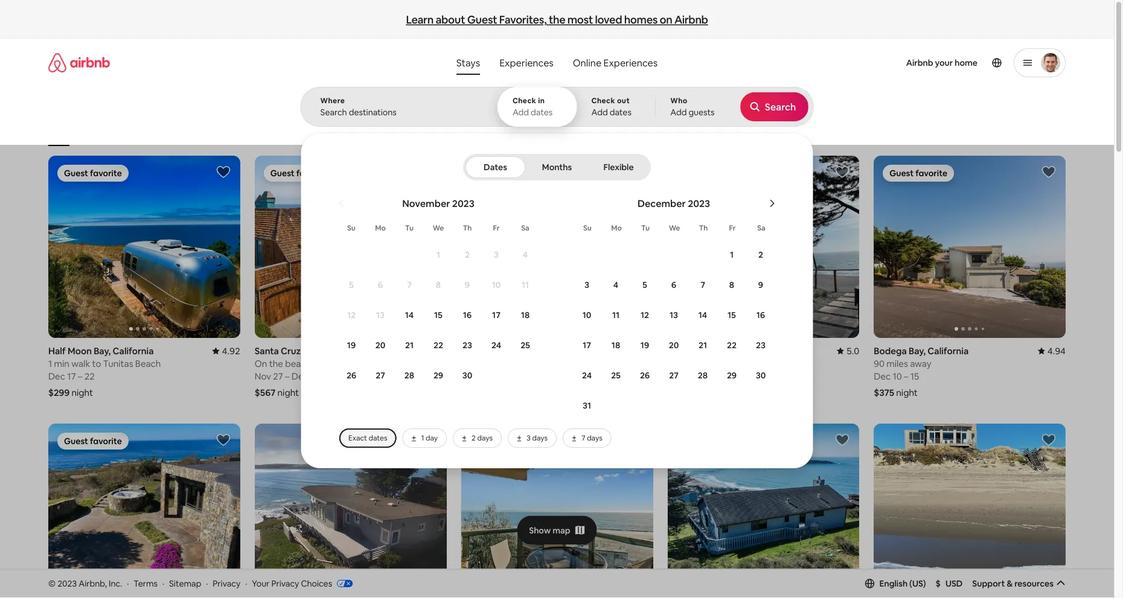 Task type: vqa. For each thing, say whether or not it's contained in the screenshot.


Task type: describe. For each thing, give the bounding box(es) containing it.
2 13 button from the left
[[660, 301, 689, 330]]

0 vertical spatial 11 button
[[511, 271, 540, 300]]

3 days
[[527, 434, 548, 443]]

2023 for november
[[452, 197, 475, 210]]

tab list inside stays tab panel
[[466, 154, 649, 181]]

group containing amazing views
[[48, 99, 859, 146]]

1 28 button from the left
[[395, 361, 424, 390]]

guest
[[467, 13, 497, 27]]

2 13 from the left
[[670, 310, 678, 321]]

2 8 button from the left
[[718, 271, 747, 300]]

night inside bodega bay, california 90 miles away dec 10 – 15 $375 night
[[897, 387, 918, 399]]

california for bodega bay, california 90 miles away dec 10 – 15 $375 night
[[928, 345, 969, 357]]

most
[[568, 13, 593, 27]]

27 inside santa cruz, california on the beach nov 27 – dec 2 $567 night
[[273, 371, 283, 382]]

$567
[[255, 387, 276, 399]]

add to wishlist: big sur, california image
[[216, 433, 231, 448]]

15 inside bodega bay, california 90 miles away dec 10 – 15 $375 night
[[911, 371, 920, 382]]

check for check in add dates
[[513, 96, 537, 105]]

to
[[92, 358, 101, 370]]

airbnb inside profile element
[[907, 57, 934, 68]]

1 6 button from the left
[[366, 271, 395, 300]]

sitemap
[[169, 578, 201, 589]]

online
[[573, 56, 602, 69]]

parks
[[635, 128, 654, 137]]

1 21 from the left
[[405, 340, 414, 351]]

2 30 button from the left
[[747, 361, 776, 390]]

november 2023
[[402, 197, 475, 210]]

2 22 button from the left
[[718, 331, 747, 360]]

3 26 from the left
[[480, 371, 490, 382]]

4.94 out of 5 average rating image
[[1038, 345, 1066, 357]]

omg!
[[506, 128, 526, 137]]

2 14 button from the left
[[689, 301, 718, 330]]

where
[[320, 96, 345, 105]]

your privacy choices link
[[252, 578, 353, 590]]

0 horizontal spatial 7
[[407, 280, 412, 291]]

show map
[[529, 525, 571, 536]]

profile element
[[678, 39, 1066, 87]]

1 6 from the left
[[378, 280, 383, 291]]

27 for 2nd 27 button from right
[[376, 370, 385, 381]]

jan 5 – 10
[[668, 371, 707, 382]]

out
[[617, 96, 630, 105]]

0 vertical spatial 10 button
[[482, 271, 511, 300]]

1 day
[[421, 434, 438, 443]]

1 inside half moon bay, california 1 min walk to tunitas beach dec 17 – 22 $299 night
[[48, 358, 52, 370]]

1 5 button from the left
[[337, 271, 366, 300]]

beach
[[135, 358, 161, 370]]

1 mo from the left
[[375, 224, 386, 233]]

2 27 button from the left
[[660, 361, 689, 390]]

amazing views
[[376, 128, 427, 137]]

1 15 button from the left
[[424, 301, 453, 330]]

2 horizontal spatial 7
[[701, 280, 705, 291]]

away
[[910, 358, 932, 370]]

2 12 button from the left
[[631, 301, 660, 330]]

0 horizontal spatial 17 button
[[482, 301, 511, 330]]

2 21 button from the left
[[689, 331, 718, 360]]

4.92 out of 5 average rating image
[[212, 345, 240, 357]]

22 inside half moon bay, california 1 min walk to tunitas beach dec 17 – 22 $299 night
[[84, 371, 95, 382]]

&
[[1007, 579, 1013, 589]]

usd
[[946, 579, 963, 589]]

2 sa from the left
[[758, 224, 766, 233]]

national
[[605, 128, 634, 137]]

favorites,
[[499, 13, 547, 27]]

1 29 button from the left
[[424, 361, 453, 390]]

1 12 button from the left
[[337, 301, 366, 330]]

1 4.9 out of 5 average rating image from the left
[[424, 345, 447, 357]]

4 – from the left
[[492, 371, 497, 382]]

2 nov from the left
[[461, 371, 478, 382]]

night inside santa cruz, california on the beach nov 27 – dec 2 $567 night
[[278, 387, 299, 399]]

dates button
[[466, 156, 526, 178]]

bay, for bodega bay, california 90 miles away dec 10 – 15 $375 night
[[909, 345, 926, 357]]

0 vertical spatial homes
[[624, 13, 658, 27]]

1 privacy from the left
[[213, 578, 241, 589]]

– inside santa cruz, california on the beach nov 27 – dec 2 $567 night
[[285, 371, 290, 382]]

dec inside half moon bay, california 1 min walk to tunitas beach dec 17 – 22 $299 night
[[48, 371, 65, 382]]

privacy link
[[213, 578, 241, 589]]

2 8 from the left
[[730, 280, 735, 291]]

inc.
[[109, 578, 122, 589]]

half moon bay, california 1 min walk to tunitas beach dec 17 – 22 $299 night
[[48, 345, 161, 399]]

0 vertical spatial 24 button
[[482, 331, 511, 360]]

santa cruz, california on the beach nov 27 – dec 2 $567 night
[[255, 345, 346, 399]]

2 15 button from the left
[[718, 301, 747, 330]]

mansions
[[447, 128, 479, 137]]

1 sa from the left
[[521, 224, 530, 233]]

$375
[[874, 387, 895, 399]]

2 5 button from the left
[[631, 271, 660, 300]]

2 su from the left
[[584, 224, 592, 233]]

1 button for november 2023
[[424, 240, 453, 269]]

min
[[54, 358, 69, 370]]

2023 for ©
[[58, 578, 77, 589]]

0 horizontal spatial 18
[[521, 310, 530, 321]]

0 horizontal spatial dates
[[369, 434, 387, 443]]

1 horizontal spatial 17
[[492, 310, 501, 321]]

your
[[935, 57, 953, 68]]

1 26 button from the left
[[337, 361, 366, 390]]

1 13 button from the left
[[366, 301, 395, 330]]

5.0
[[847, 345, 860, 357]]

1 vertical spatial 11 button
[[602, 301, 631, 330]]

treehouses
[[727, 128, 766, 137]]

terms
[[134, 578, 158, 589]]

5.0 out of 5 average rating image
[[837, 345, 860, 357]]

0 vertical spatial airbnb
[[675, 13, 708, 27]]

tiny
[[786, 128, 800, 137]]

2 6 from the left
[[672, 280, 677, 291]]

bodega for bodega bay, california
[[668, 345, 701, 357]]

2 28 button from the left
[[689, 361, 718, 390]]

cruz,
[[281, 345, 303, 357]]

flexible
[[604, 162, 634, 173]]

1 tu from the left
[[405, 224, 414, 233]]

nov inside santa cruz, california on the beach nov 27 – dec 2 $567 night
[[255, 371, 271, 382]]

who add guests
[[671, 96, 715, 118]]

2 mo from the left
[[611, 224, 622, 233]]

Where field
[[320, 107, 478, 118]]

3 for left 3 button
[[494, 249, 499, 260]]

1 vertical spatial 18
[[612, 340, 620, 351]]

dates for check out add dates
[[610, 107, 632, 118]]

4.92
[[222, 345, 240, 357]]

2 experiences from the left
[[604, 56, 658, 69]]

1 23 button from the left
[[453, 331, 482, 360]]

airbnb your home
[[907, 57, 978, 68]]

1 fr from the left
[[493, 224, 500, 233]]

1 horizontal spatial 25
[[611, 370, 621, 381]]

none search field containing stays
[[301, 39, 1124, 469]]

december
[[638, 197, 686, 210]]

0 horizontal spatial 25 button
[[511, 331, 540, 360]]

2 21 from the left
[[699, 340, 707, 351]]

0 vertical spatial 4 button
[[511, 240, 540, 269]]

calendar application
[[315, 184, 1124, 424]]

1 horizontal spatial 24 button
[[573, 361, 602, 390]]

1 4.9 from the left
[[434, 345, 447, 357]]

learn about guest favorites, the most loved homes on airbnb
[[406, 13, 708, 27]]

2 19 from the left
[[641, 340, 649, 351]]

experiences inside button
[[500, 56, 554, 69]]

1 vertical spatial 18 button
[[602, 331, 631, 360]]

15 for first 15 button from the right
[[728, 310, 736, 321]]

(us)
[[910, 579, 926, 589]]

1 27 button from the left
[[366, 361, 395, 390]]

support & resources
[[973, 579, 1054, 589]]

©
[[48, 578, 56, 589]]

support
[[973, 579, 1005, 589]]

who
[[671, 96, 688, 105]]

1 horizontal spatial 25 button
[[602, 361, 631, 390]]

30 for second 30 button from the left
[[756, 370, 766, 381]]

online experiences link
[[563, 51, 668, 75]]

3 – from the left
[[692, 371, 696, 382]]

– inside half moon bay, california 1 min walk to tunitas beach dec 17 – 22 $299 night
[[78, 371, 82, 382]]

your privacy choices
[[252, 578, 332, 589]]

the for on
[[269, 358, 283, 370]]

on
[[255, 358, 267, 370]]

bodega bay, california 90 miles away dec 10 – 15 $375 night
[[874, 345, 969, 399]]

what can we help you find? tab list
[[447, 51, 563, 75]]

1 29 from the left
[[434, 370, 443, 381]]

amazing
[[376, 128, 406, 137]]

exact
[[349, 434, 367, 443]]

1 19 from the left
[[347, 340, 356, 351]]

2 26 button from the left
[[631, 361, 660, 390]]

2 20 from the left
[[669, 340, 679, 351]]

loved
[[595, 13, 622, 27]]

4.94
[[1048, 345, 1066, 357]]

moon
[[68, 345, 92, 357]]

30 for 2nd 30 button from right
[[463, 370, 473, 381]]

0 horizontal spatial 3 button
[[482, 240, 511, 269]]

dates for check in add dates
[[531, 107, 553, 118]]

california for santa cruz, california on the beach nov 27 – dec 2 $567 night
[[305, 345, 346, 357]]

english (us)
[[880, 579, 926, 589]]

months button
[[528, 156, 587, 178]]

dec inside bodega bay, california 90 miles away dec 10 – 15 $375 night
[[874, 371, 891, 382]]

28 for second the 28 button from right
[[405, 370, 414, 381]]

31
[[583, 401, 591, 411]]

1 vertical spatial 4 button
[[602, 271, 631, 300]]

0 vertical spatial 24
[[492, 340, 501, 351]]

add for check out add dates
[[592, 107, 608, 118]]

dec inside santa cruz, california on the beach nov 27 – dec 2 $567 night
[[292, 371, 309, 382]]

2 29 button from the left
[[718, 361, 747, 390]]

stays
[[457, 56, 480, 69]]

tiny homes
[[786, 128, 824, 137]]

1 20 from the left
[[376, 340, 386, 351]]

0 horizontal spatial 25
[[521, 340, 530, 351]]

1 horizontal spatial 17 button
[[573, 331, 602, 360]]

2 14 from the left
[[699, 310, 707, 321]]

california inside half moon bay, california 1 min walk to tunitas beach dec 17 – 22 $299 night
[[113, 345, 154, 357]]

add to wishlist: half moon bay, california image
[[216, 165, 231, 179]]

november
[[402, 197, 450, 210]]

2 button for december 2023
[[747, 240, 776, 269]]

add to wishlist: bodega bay, california image for 4.94
[[1042, 165, 1057, 179]]

on
[[660, 13, 673, 27]]

1 th from the left
[[463, 224, 472, 233]]

days for 7 days
[[587, 434, 603, 443]]

terms · sitemap · privacy ·
[[134, 578, 247, 589]]

1 vertical spatial 10 button
[[573, 301, 602, 330]]

7 days
[[582, 434, 603, 443]]

december 2023
[[638, 197, 710, 210]]

4 for bottom 4 button
[[614, 280, 619, 291]]

2 · from the left
[[162, 578, 164, 589]]

4 · from the left
[[245, 578, 247, 589]]

2 horizontal spatial 5
[[685, 371, 690, 382]]

online experiences
[[573, 56, 658, 69]]

2 9 button from the left
[[747, 271, 776, 300]]

$299
[[48, 387, 70, 399]]

1 horizontal spatial 3
[[527, 434, 531, 443]]

english
[[880, 579, 908, 589]]

nov 26 – dec 1
[[461, 371, 521, 382]]



Task type: locate. For each thing, give the bounding box(es) containing it.
– down miles
[[904, 371, 909, 382]]

tab list
[[466, 154, 649, 181]]

add to wishlist: bodega bay, california image for 5.0
[[836, 165, 850, 179]]

2 button for november 2023
[[453, 240, 482, 269]]

the right on
[[269, 358, 283, 370]]

1 horizontal spatial days
[[532, 434, 548, 443]]

1 27 from the left
[[376, 370, 385, 381]]

1 horizontal spatial 3 button
[[573, 271, 602, 300]]

0 horizontal spatial 23
[[463, 340, 472, 351]]

add inside who add guests
[[671, 107, 687, 118]]

0 horizontal spatial 22
[[84, 371, 95, 382]]

27 for first 27 button from right
[[669, 370, 679, 381]]

the inside santa cruz, california on the beach nov 27 – dec 2 $567 night
[[269, 358, 283, 370]]

1 horizontal spatial check
[[592, 96, 615, 105]]

20
[[376, 340, 386, 351], [669, 340, 679, 351]]

jan
[[668, 371, 683, 382]]

19
[[347, 340, 356, 351], [641, 340, 649, 351]]

0 horizontal spatial 20
[[376, 340, 386, 351]]

2 23 button from the left
[[747, 331, 776, 360]]

2 26 from the left
[[640, 370, 650, 381]]

2023 right ©
[[58, 578, 77, 589]]

bodega for bodega bay, california 90 miles away dec 10 – 15 $375 night
[[874, 345, 907, 357]]

2 1 button from the left
[[718, 240, 747, 269]]

airbnb right on
[[675, 13, 708, 27]]

add down who
[[671, 107, 687, 118]]

add inside the "check out add dates"
[[592, 107, 608, 118]]

5 for second 5 button from left
[[643, 280, 648, 291]]

0 horizontal spatial 9
[[465, 280, 470, 291]]

moss landing, california
[[461, 345, 564, 357]]

11 for bottommost 11 button
[[613, 310, 620, 321]]

2 inside santa cruz, california on the beach nov 27 – dec 2 $567 night
[[311, 371, 316, 382]]

privacy left your
[[213, 578, 241, 589]]

3
[[494, 249, 499, 260], [585, 280, 590, 291], [527, 434, 531, 443]]

2 we from the left
[[669, 224, 680, 233]]

night right $375
[[897, 387, 918, 399]]

about
[[436, 13, 465, 27]]

support & resources button
[[973, 579, 1066, 589]]

english (us) button
[[865, 579, 926, 589]]

tunitas
[[103, 358, 133, 370]]

0 horizontal spatial 21 button
[[395, 331, 424, 360]]

2 6 button from the left
[[660, 271, 689, 300]]

bodega bay, california
[[668, 345, 763, 357]]

12 for 2nd 12 button from the right
[[347, 310, 356, 321]]

18
[[521, 310, 530, 321], [612, 340, 620, 351]]

0 horizontal spatial 30 button
[[453, 361, 482, 390]]

0 horizontal spatial 24
[[492, 340, 501, 351]]

1 7 button from the left
[[395, 271, 424, 300]]

90
[[874, 358, 885, 370]]

0 vertical spatial 11
[[522, 280, 529, 291]]

2 7 button from the left
[[689, 271, 718, 300]]

26 button left jan
[[631, 361, 660, 390]]

california for bodega bay, california
[[722, 345, 763, 357]]

dates right exact
[[369, 434, 387, 443]]

0 horizontal spatial 17
[[67, 371, 76, 382]]

0 horizontal spatial 4
[[523, 249, 528, 260]]

tu down november
[[405, 224, 414, 233]]

2 28 from the left
[[698, 370, 708, 381]]

1 add from the left
[[513, 107, 529, 118]]

th down "december 2023"
[[699, 224, 708, 233]]

· right inc. at the bottom left of page
[[127, 578, 129, 589]]

1 21 button from the left
[[395, 331, 424, 360]]

2023 right november
[[452, 197, 475, 210]]

1 horizontal spatial 16 button
[[747, 301, 776, 330]]

1 horizontal spatial su
[[584, 224, 592, 233]]

1 night from the left
[[72, 387, 93, 399]]

2 privacy from the left
[[271, 578, 299, 589]]

1 · from the left
[[127, 578, 129, 589]]

0 horizontal spatial 23 button
[[453, 331, 482, 360]]

25 left jan
[[611, 370, 621, 381]]

california inside santa cruz, california on the beach nov 27 – dec 2 $567 night
[[305, 345, 346, 357]]

1 horizontal spatial 2023
[[452, 197, 475, 210]]

we down "december 2023"
[[669, 224, 680, 233]]

16 up bodega bay, california
[[757, 310, 765, 321]]

privacy
[[213, 578, 241, 589], [271, 578, 299, 589]]

0 horizontal spatial fr
[[493, 224, 500, 233]]

19 button
[[337, 331, 366, 360], [631, 331, 660, 360]]

homes right tiny
[[801, 128, 824, 137]]

add to wishlist: moss landing, california image
[[629, 165, 644, 179]]

california inside bodega bay, california 90 miles away dec 10 – 15 $375 night
[[928, 345, 969, 357]]

1 horizontal spatial 20 button
[[660, 331, 689, 360]]

1 8 from the left
[[436, 280, 441, 291]]

check in add dates
[[513, 96, 553, 118]]

26 for 2nd the 26 button from the left
[[640, 370, 650, 381]]

1 horizontal spatial 23 button
[[747, 331, 776, 360]]

17
[[492, 310, 501, 321], [583, 340, 591, 351], [67, 371, 76, 382]]

2 horizontal spatial days
[[587, 434, 603, 443]]

santa
[[255, 345, 279, 357]]

days left 3 days at the bottom left of the page
[[478, 434, 493, 443]]

add up national
[[592, 107, 608, 118]]

16 button up the moss
[[453, 301, 482, 330]]

16 button up bodega bay, california
[[747, 301, 776, 330]]

1 su from the left
[[347, 224, 356, 233]]

22 for first the 22 button from right
[[727, 340, 737, 351]]

10 button
[[482, 271, 511, 300], [573, 301, 602, 330]]

homes
[[624, 13, 658, 27], [801, 128, 824, 137]]

1 1 button from the left
[[424, 240, 453, 269]]

0 horizontal spatial bay,
[[94, 345, 111, 357]]

group
[[48, 99, 859, 146], [48, 156, 240, 338], [255, 156, 447, 338], [461, 156, 653, 338], [668, 156, 860, 338], [874, 156, 1066, 338], [48, 424, 240, 599], [255, 424, 447, 599], [461, 424, 653, 599], [668, 424, 860, 599], [874, 424, 1066, 599]]

experiences up in on the top left
[[500, 56, 554, 69]]

add up omg!
[[513, 107, 529, 118]]

None search field
[[301, 39, 1124, 469]]

trending
[[675, 128, 706, 137]]

– down walk
[[78, 371, 82, 382]]

0 horizontal spatial 24 button
[[482, 331, 511, 360]]

0 horizontal spatial 18 button
[[511, 301, 540, 330]]

22 button
[[424, 331, 453, 360], [718, 331, 747, 360]]

your
[[252, 578, 270, 589]]

1 9 from the left
[[465, 280, 470, 291]]

1 30 button from the left
[[453, 361, 482, 390]]

2 night from the left
[[278, 387, 299, 399]]

23 button
[[453, 331, 482, 360], [747, 331, 776, 360]]

half
[[48, 345, 66, 357]]

2 horizontal spatial night
[[897, 387, 918, 399]]

0 horizontal spatial bodega
[[668, 345, 701, 357]]

26 for second the 26 button from right
[[347, 370, 356, 381]]

29 button left nov 26 – dec 1
[[424, 361, 453, 390]]

0 horizontal spatial 7 button
[[395, 271, 424, 300]]

exact dates
[[349, 434, 387, 443]]

the left most
[[549, 13, 566, 27]]

2 check from the left
[[592, 96, 615, 105]]

0 horizontal spatial 1 button
[[424, 240, 453, 269]]

landing,
[[485, 345, 521, 357]]

th down november 2023 at the top of page
[[463, 224, 472, 233]]

1 vertical spatial 25
[[611, 370, 621, 381]]

30 down bodega bay, california
[[756, 370, 766, 381]]

1 horizontal spatial 13 button
[[660, 301, 689, 330]]

miles
[[887, 358, 908, 370]]

1 vertical spatial 17
[[583, 340, 591, 351]]

3 add from the left
[[671, 107, 687, 118]]

2 – from the left
[[285, 371, 290, 382]]

in
[[538, 96, 545, 105]]

0 horizontal spatial 19 button
[[337, 331, 366, 360]]

1 horizontal spatial 4.9 out of 5 average rating image
[[631, 345, 653, 357]]

2 16 from the left
[[757, 310, 765, 321]]

0 vertical spatial 25
[[521, 340, 530, 351]]

30 down the moss
[[463, 370, 473, 381]]

12
[[347, 310, 356, 321], [641, 310, 649, 321]]

check for check out add dates
[[592, 96, 615, 105]]

© 2023 airbnb, inc. ·
[[48, 578, 129, 589]]

26 left jan
[[640, 370, 650, 381]]

0 horizontal spatial nov
[[255, 371, 271, 382]]

2023 right december
[[688, 197, 710, 210]]

check inside check in add dates
[[513, 96, 537, 105]]

25 button up 31 button
[[602, 361, 631, 390]]

1 horizontal spatial tu
[[642, 224, 650, 233]]

2023
[[452, 197, 475, 210], [688, 197, 710, 210], [58, 578, 77, 589]]

5 for second 5 button from the right
[[349, 280, 354, 291]]

30 button
[[453, 361, 482, 390], [747, 361, 776, 390]]

1 23 from the left
[[463, 340, 472, 351]]

airbnb left your
[[907, 57, 934, 68]]

1 14 button from the left
[[395, 301, 424, 330]]

6 button
[[366, 271, 395, 300], [660, 271, 689, 300]]

25 up nov 26 – dec 1
[[521, 340, 530, 351]]

night right $567
[[278, 387, 299, 399]]

30 button down bodega bay, california
[[747, 361, 776, 390]]

$ usd
[[936, 579, 963, 589]]

11
[[522, 280, 529, 291], [613, 310, 620, 321]]

bay, for bodega bay, california
[[703, 345, 720, 357]]

15
[[434, 310, 443, 321], [728, 310, 736, 321], [911, 371, 920, 382]]

2 9 from the left
[[759, 280, 764, 291]]

0 horizontal spatial night
[[72, 387, 93, 399]]

2 horizontal spatial 2023
[[688, 197, 710, 210]]

24
[[492, 340, 501, 351], [582, 370, 592, 381]]

dec
[[48, 371, 65, 382], [292, 371, 309, 382], [499, 371, 516, 382], [874, 371, 891, 382]]

23
[[463, 340, 472, 351], [756, 340, 766, 351]]

1 horizontal spatial we
[[669, 224, 680, 233]]

day
[[426, 434, 438, 443]]

months
[[542, 162, 572, 173]]

26 down the moss
[[480, 371, 490, 382]]

days for 3 days
[[532, 434, 548, 443]]

2 california from the left
[[305, 345, 346, 357]]

0 horizontal spatial 12
[[347, 310, 356, 321]]

24 right the moss
[[492, 340, 501, 351]]

2 bodega from the left
[[874, 345, 907, 357]]

15 for first 15 button from the left
[[434, 310, 443, 321]]

privacy right your
[[271, 578, 299, 589]]

1 bodega from the left
[[668, 345, 701, 357]]

1 horizontal spatial 28 button
[[689, 361, 718, 390]]

1 16 button from the left
[[453, 301, 482, 330]]

1 button for december 2023
[[718, 240, 747, 269]]

· left 'privacy' link
[[206, 578, 208, 589]]

0 horizontal spatial 26 button
[[337, 361, 366, 390]]

3 night from the left
[[897, 387, 918, 399]]

dec down 90
[[874, 371, 891, 382]]

1 horizontal spatial 6 button
[[660, 271, 689, 300]]

nov down on
[[255, 371, 271, 382]]

dates
[[531, 107, 553, 118], [610, 107, 632, 118], [369, 434, 387, 443]]

16 for 2nd 16 button from right
[[463, 310, 472, 321]]

1 horizontal spatial experiences
[[604, 56, 658, 69]]

0 horizontal spatial 30
[[463, 370, 473, 381]]

stays button
[[447, 51, 490, 75]]

2 16 button from the left
[[747, 301, 776, 330]]

1 vertical spatial the
[[269, 358, 283, 370]]

5 button
[[337, 271, 366, 300], [631, 271, 660, 300]]

dates down out
[[610, 107, 632, 118]]

nov down the moss
[[461, 371, 478, 382]]

4 california from the left
[[523, 345, 564, 357]]

2 horizontal spatial 26
[[640, 370, 650, 381]]

check left in on the top left
[[513, 96, 537, 105]]

1 vertical spatial airbnb
[[907, 57, 934, 68]]

flexible button
[[589, 156, 649, 178]]

add to wishlist: bodega bay, california image
[[836, 165, 850, 179], [1042, 165, 1057, 179]]

0 vertical spatial 17
[[492, 310, 501, 321]]

1 19 button from the left
[[337, 331, 366, 360]]

1 add to wishlist: bodega bay, california image from the left
[[836, 165, 850, 179]]

0 horizontal spatial 27
[[273, 371, 283, 382]]

2 27 from the left
[[669, 370, 679, 381]]

1 experiences from the left
[[500, 56, 554, 69]]

0 horizontal spatial tu
[[405, 224, 414, 233]]

add to wishlist: dillon beach, california image
[[423, 433, 437, 448], [836, 433, 850, 448]]

29 button down bodega bay, california
[[718, 361, 747, 390]]

18 button
[[511, 301, 540, 330], [602, 331, 631, 360]]

0 horizontal spatial we
[[433, 224, 444, 233]]

0 horizontal spatial airbnb
[[675, 13, 708, 27]]

check out add dates
[[592, 96, 632, 118]]

views
[[407, 128, 427, 137]]

2 23 from the left
[[756, 340, 766, 351]]

4 for the topmost 4 button
[[523, 249, 528, 260]]

12 for second 12 button from left
[[641, 310, 649, 321]]

4.9 out of 5 average rating image
[[424, 345, 447, 357], [631, 345, 653, 357]]

1 vertical spatial 3 button
[[573, 271, 602, 300]]

2 dec from the left
[[292, 371, 309, 382]]

bay, up to
[[94, 345, 111, 357]]

3 button
[[482, 240, 511, 269], [573, 271, 602, 300]]

0 horizontal spatial 8 button
[[424, 271, 453, 300]]

– down beach
[[285, 371, 290, 382]]

1 20 button from the left
[[366, 331, 395, 360]]

2 days
[[472, 434, 493, 443]]

1 horizontal spatial 26 button
[[631, 361, 660, 390]]

10 inside bodega bay, california 90 miles away dec 10 – 15 $375 night
[[893, 371, 902, 382]]

0 horizontal spatial add to wishlist: bodega bay, california image
[[836, 165, 850, 179]]

1 14 from the left
[[405, 310, 414, 321]]

dates inside check in add dates
[[531, 107, 553, 118]]

1 8 button from the left
[[424, 271, 453, 300]]

1 13 from the left
[[376, 310, 385, 321]]

dates down in on the top left
[[531, 107, 553, 118]]

1 horizontal spatial nov
[[461, 371, 478, 382]]

1 horizontal spatial 8 button
[[718, 271, 747, 300]]

0 horizontal spatial th
[[463, 224, 472, 233]]

1 vertical spatial 3
[[585, 280, 590, 291]]

11 for topmost 11 button
[[522, 280, 529, 291]]

24 button up nov 26 – dec 1
[[482, 331, 511, 360]]

17 inside half moon bay, california 1 min walk to tunitas beach dec 17 – 22 $299 night
[[67, 371, 76, 382]]

1 horizontal spatial 28
[[698, 370, 708, 381]]

1 horizontal spatial add
[[592, 107, 608, 118]]

days left the "7 days"
[[532, 434, 548, 443]]

we down november 2023 at the top of page
[[433, 224, 444, 233]]

airbnb your home link
[[899, 50, 985, 76]]

night inside half moon bay, california 1 min walk to tunitas beach dec 17 – 22 $299 night
[[72, 387, 93, 399]]

the for favorites,
[[549, 13, 566, 27]]

1 horizontal spatial 24
[[582, 370, 592, 381]]

2 horizontal spatial 27
[[669, 370, 679, 381]]

homes left on
[[624, 13, 658, 27]]

1 we from the left
[[433, 224, 444, 233]]

2 4.9 from the left
[[640, 345, 653, 357]]

3 · from the left
[[206, 578, 208, 589]]

3 days from the left
[[587, 434, 603, 443]]

1 days from the left
[[478, 434, 493, 443]]

show
[[529, 525, 551, 536]]

add to wishlist: watsonville, california image
[[1042, 433, 1057, 448]]

0 horizontal spatial 29
[[434, 370, 443, 381]]

add inside check in add dates
[[513, 107, 529, 118]]

0 horizontal spatial sa
[[521, 224, 530, 233]]

sa
[[521, 224, 530, 233], [758, 224, 766, 233]]

days for 2 days
[[478, 434, 493, 443]]

check
[[513, 96, 537, 105], [592, 96, 615, 105]]

1 dec from the left
[[48, 371, 65, 382]]

7
[[407, 280, 412, 291], [701, 280, 705, 291], [582, 434, 586, 443]]

days down 31 button
[[587, 434, 603, 443]]

26 button right beach
[[337, 361, 366, 390]]

· left your
[[245, 578, 247, 589]]

2 20 button from the left
[[660, 331, 689, 360]]

night right $299 on the bottom left of page
[[72, 387, 93, 399]]

1 horizontal spatial 30
[[756, 370, 766, 381]]

bodega
[[668, 345, 701, 357], [874, 345, 907, 357]]

dec down beach
[[292, 371, 309, 382]]

1 horizontal spatial homes
[[801, 128, 824, 137]]

bodega up jan 5 – 10
[[668, 345, 701, 357]]

1 horizontal spatial 6
[[672, 280, 677, 291]]

show map button
[[517, 516, 597, 545]]

0 horizontal spatial 26
[[347, 370, 356, 381]]

26 right santa cruz, california on the beach nov 27 – dec 2 $567 night
[[347, 370, 356, 381]]

1 button
[[424, 240, 453, 269], [718, 240, 747, 269]]

add for check in add dates
[[513, 107, 529, 118]]

dec down landing,
[[499, 371, 516, 382]]

tab list containing dates
[[466, 154, 649, 181]]

cabins
[[328, 128, 351, 137]]

4
[[523, 249, 528, 260], [614, 280, 619, 291]]

2 19 button from the left
[[631, 331, 660, 360]]

2 29 from the left
[[727, 370, 737, 381]]

– right jan
[[692, 371, 696, 382]]

24 button up 31 button
[[573, 361, 602, 390]]

0 horizontal spatial 22 button
[[424, 331, 453, 360]]

25 button
[[511, 331, 540, 360], [602, 361, 631, 390]]

check inside the "check out add dates"
[[592, 96, 615, 105]]

5 california from the left
[[928, 345, 969, 357]]

0 horizontal spatial 13
[[376, 310, 385, 321]]

1 horizontal spatial 7
[[582, 434, 586, 443]]

bay, up away
[[909, 345, 926, 357]]

learn about guest favorites, the most loved homes on airbnb link
[[401, 8, 713, 32]]

bay, inside half moon bay, california 1 min walk to tunitas beach dec 17 – 22 $299 night
[[94, 345, 111, 357]]

bodega inside bodega bay, california 90 miles away dec 10 – 15 $375 night
[[874, 345, 907, 357]]

0 horizontal spatial 14
[[405, 310, 414, 321]]

check left out
[[592, 96, 615, 105]]

home
[[955, 57, 978, 68]]

1 30 from the left
[[463, 370, 473, 381]]

2 fr from the left
[[729, 224, 736, 233]]

experiences
[[500, 56, 554, 69], [604, 56, 658, 69]]

0 horizontal spatial su
[[347, 224, 356, 233]]

night
[[72, 387, 93, 399], [278, 387, 299, 399], [897, 387, 918, 399]]

1 horizontal spatial 30 button
[[747, 361, 776, 390]]

1 add to wishlist: dillon beach, california image from the left
[[423, 433, 437, 448]]

dec down min
[[48, 371, 65, 382]]

airbnb,
[[79, 578, 107, 589]]

– down landing,
[[492, 371, 497, 382]]

16 up the moss
[[463, 310, 472, 321]]

1 horizontal spatial 26
[[480, 371, 490, 382]]

0 horizontal spatial 2 button
[[453, 240, 482, 269]]

california for moss landing, california
[[523, 345, 564, 357]]

2 horizontal spatial dates
[[610, 107, 632, 118]]

bodega up miles
[[874, 345, 907, 357]]

16 for second 16 button
[[757, 310, 765, 321]]

2 4.9 out of 5 average rating image from the left
[[631, 345, 653, 357]]

30 button down the moss
[[453, 361, 482, 390]]

9 button
[[453, 271, 482, 300], [747, 271, 776, 300]]

choices
[[301, 578, 332, 589]]

1 check from the left
[[513, 96, 537, 105]]

17 button
[[482, 301, 511, 330], [573, 331, 602, 360]]

tu down december
[[642, 224, 650, 233]]

2 add to wishlist: dillon beach, california image from the left
[[836, 433, 850, 448]]

5
[[349, 280, 354, 291], [643, 280, 648, 291], [685, 371, 690, 382]]

29 left nov 26 – dec 1
[[434, 370, 443, 381]]

0 horizontal spatial 21
[[405, 340, 414, 351]]

su
[[347, 224, 356, 233], [584, 224, 592, 233]]

bay, inside bodega bay, california 90 miles away dec 10 – 15 $375 night
[[909, 345, 926, 357]]

16 button
[[453, 301, 482, 330], [747, 301, 776, 330]]

stays tab panel
[[301, 87, 1124, 469]]

24 button
[[482, 331, 511, 360], [573, 361, 602, 390]]

1 vertical spatial 24 button
[[573, 361, 602, 390]]

2 bay, from the left
[[703, 345, 720, 357]]

1 horizontal spatial 16
[[757, 310, 765, 321]]

2 30 from the left
[[756, 370, 766, 381]]

$
[[936, 579, 941, 589]]

1 26 from the left
[[347, 370, 356, 381]]

0 horizontal spatial 10 button
[[482, 271, 511, 300]]

24 up 31 button
[[582, 370, 592, 381]]

experiences up out
[[604, 56, 658, 69]]

6
[[378, 280, 383, 291], [672, 280, 677, 291]]

2 horizontal spatial 17
[[583, 340, 591, 351]]

1 horizontal spatial 18
[[612, 340, 620, 351]]

1 vertical spatial 11
[[613, 310, 620, 321]]

29 down bodega bay, california
[[727, 370, 737, 381]]

1 horizontal spatial 29
[[727, 370, 737, 381]]

bay, up jan 5 – 10
[[703, 345, 720, 357]]

2 horizontal spatial 15
[[911, 371, 920, 382]]

28 for first the 28 button from right
[[698, 370, 708, 381]]

2 tu from the left
[[642, 224, 650, 233]]

3 27 from the left
[[273, 371, 283, 382]]

3 dec from the left
[[499, 371, 516, 382]]

dates inside the "check out add dates"
[[610, 107, 632, 118]]

1 horizontal spatial 22
[[434, 340, 443, 351]]

2023 for december
[[688, 197, 710, 210]]

· right terms link on the left of page
[[162, 578, 164, 589]]

13
[[376, 310, 385, 321], [670, 310, 678, 321]]

– inside bodega bay, california 90 miles away dec 10 – 15 $375 night
[[904, 371, 909, 382]]

3 bay, from the left
[[909, 345, 926, 357]]

1 22 button from the left
[[424, 331, 453, 360]]

27
[[376, 370, 385, 381], [669, 370, 679, 381], [273, 371, 283, 382]]

2 horizontal spatial bay,
[[909, 345, 926, 357]]

1 9 button from the left
[[453, 271, 482, 300]]

map
[[553, 525, 571, 536]]

22 for 2nd the 22 button from the right
[[434, 340, 443, 351]]

25 button up nov 26 – dec 1
[[511, 331, 540, 360]]

28
[[405, 370, 414, 381], [698, 370, 708, 381]]

2 th from the left
[[699, 224, 708, 233]]

0 horizontal spatial 11
[[522, 280, 529, 291]]

3 for the bottom 3 button
[[585, 280, 590, 291]]



